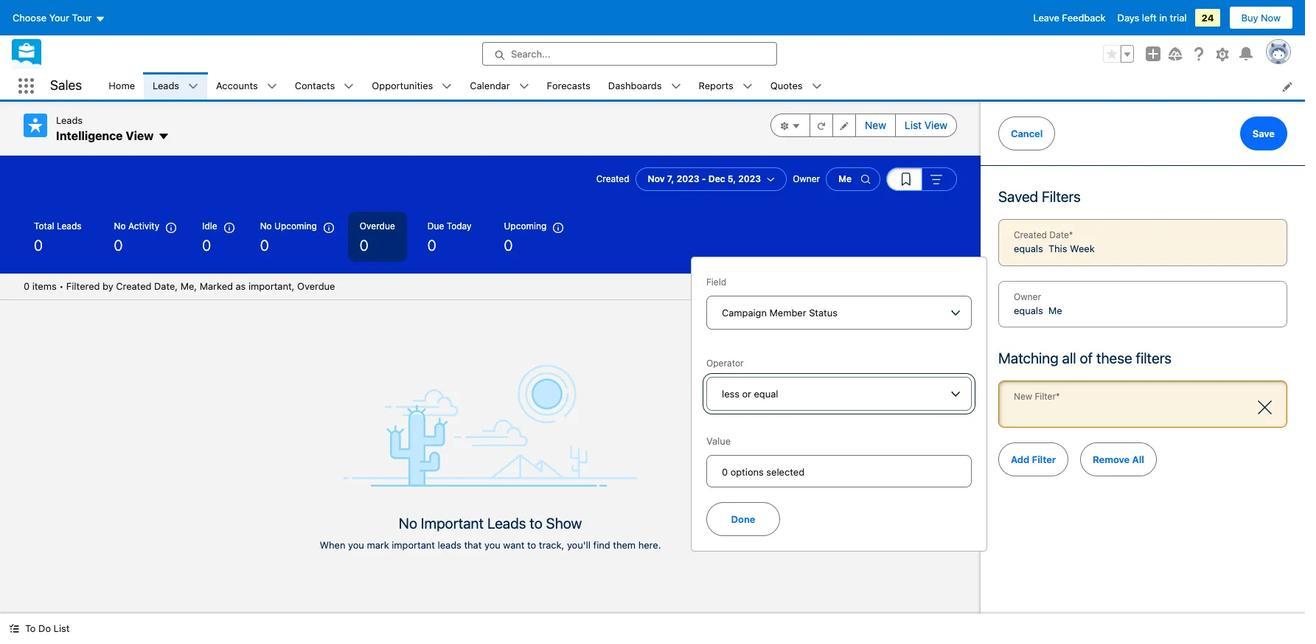 Task type: vqa. For each thing, say whether or not it's contained in the screenshot.
first 2023 from left
yes



Task type: locate. For each thing, give the bounding box(es) containing it.
week
[[1070, 243, 1095, 254]]

nov 7, 2023 - dec 5, 2023
[[648, 173, 761, 184]]

find
[[593, 539, 611, 551]]

accounts link
[[207, 72, 267, 100]]

equals up matching
[[1014, 304, 1043, 316]]

1 horizontal spatial *
[[1069, 229, 1074, 240]]

text default image for accounts
[[267, 81, 277, 92]]

2023 right "5,"
[[739, 173, 761, 184]]

filter
[[1035, 391, 1056, 402], [1032, 453, 1056, 465]]

created inside created date * equals this week
[[1014, 229, 1047, 240]]

0 items • filtered by created date, me, marked as important, overdue status
[[24, 280, 335, 292]]

this
[[1049, 243, 1068, 254]]

1 horizontal spatial me
[[1049, 304, 1063, 316]]

* up week
[[1069, 229, 1074, 240]]

1 vertical spatial group
[[771, 114, 957, 137]]

list view
[[905, 119, 948, 131]]

0 horizontal spatial list
[[54, 623, 70, 634]]

1 vertical spatial *
[[1056, 391, 1060, 402]]

0 horizontal spatial no
[[114, 221, 126, 232]]

calendar
[[470, 79, 510, 91]]

you left the mark
[[348, 539, 364, 551]]

list right the do
[[54, 623, 70, 634]]

view for list view
[[925, 119, 948, 131]]

opportunities link
[[363, 72, 442, 100]]

text default image inside the contacts list item
[[344, 81, 354, 92]]

quotes link
[[762, 72, 812, 100]]

0 vertical spatial equals
[[1014, 243, 1043, 254]]

created left nov
[[596, 173, 630, 184]]

text default image inside leads list item
[[188, 81, 198, 92]]

1 horizontal spatial no
[[260, 221, 272, 232]]

1 vertical spatial created
[[1014, 229, 1047, 240]]

leads up want at the bottom left of the page
[[487, 515, 526, 532]]

1 horizontal spatial view
[[925, 119, 948, 131]]

0 horizontal spatial created
[[116, 280, 152, 292]]

0 vertical spatial list
[[905, 119, 922, 131]]

no inside no important leads to show when you mark important leads that you want to track, you'll find them here.
[[399, 515, 417, 532]]

-
[[702, 173, 706, 184]]

cancel
[[1011, 128, 1043, 139]]

here.
[[639, 539, 661, 551]]

leave feedback
[[1034, 12, 1106, 24]]

reports link
[[690, 72, 743, 100]]

text default image left reports link
[[671, 81, 681, 92]]

accounts list item
[[207, 72, 286, 100]]

new left list view
[[865, 119, 887, 131]]

overdue left 'due'
[[360, 221, 395, 232]]

0 vertical spatial me
[[839, 173, 852, 184]]

to do list button
[[0, 614, 78, 643]]

owner left me button
[[793, 173, 820, 184]]

view right intelligence
[[126, 129, 154, 142]]

text default image right reports
[[743, 81, 753, 92]]

1 vertical spatial filter
[[1032, 453, 1056, 465]]

leads right home
[[153, 79, 179, 91]]

text default image
[[442, 81, 452, 92], [519, 81, 529, 92], [671, 81, 681, 92], [9, 623, 19, 634]]

group down list view button
[[887, 167, 957, 191]]

done
[[731, 513, 756, 525]]

upcoming
[[274, 221, 317, 232], [504, 221, 547, 232]]

filter down matching
[[1035, 391, 1056, 402]]

forecasts link
[[538, 72, 600, 100]]

1 vertical spatial list
[[54, 623, 70, 634]]

to
[[530, 515, 543, 532], [527, 539, 536, 551]]

new button
[[856, 114, 896, 137]]

1 vertical spatial equals
[[1014, 304, 1043, 316]]

1 vertical spatial to
[[527, 539, 536, 551]]

intelligence view
[[56, 129, 154, 142]]

no up important
[[399, 515, 417, 532]]

when
[[320, 539, 346, 551]]

trial
[[1170, 12, 1187, 24]]

0 horizontal spatial view
[[126, 129, 154, 142]]

text default image right quotes
[[812, 81, 822, 92]]

important,
[[248, 280, 295, 292]]

total
[[34, 221, 54, 232]]

text default image for leads
[[188, 81, 198, 92]]

upcoming right today
[[504, 221, 547, 232]]

leads inside no important leads to show when you mark important leads that you want to track, you'll find them here.
[[487, 515, 526, 532]]

owner down created date * equals this week
[[1014, 291, 1041, 302]]

filter for add filter
[[1032, 453, 1056, 465]]

0 vertical spatial owner
[[793, 173, 820, 184]]

new inside button
[[865, 119, 887, 131]]

*
[[1069, 229, 1074, 240], [1056, 391, 1060, 402]]

0 options selected button
[[707, 455, 972, 487]]

group containing new
[[771, 114, 957, 137]]

group down the days
[[1103, 45, 1134, 63]]

1 horizontal spatial new
[[1014, 391, 1033, 402]]

text default image inside 'dashboards' list item
[[671, 81, 681, 92]]

1 horizontal spatial overdue
[[360, 221, 395, 232]]

text default image left calendar link
[[442, 81, 452, 92]]

0 vertical spatial *
[[1069, 229, 1074, 240]]

no left activity
[[114, 221, 126, 232]]

mark
[[367, 539, 389, 551]]

filter right add
[[1032, 453, 1056, 465]]

created right by
[[116, 280, 152, 292]]

created for created
[[596, 173, 630, 184]]

you
[[348, 539, 364, 551], [485, 539, 501, 551]]

your
[[49, 12, 69, 24]]

dashboards
[[608, 79, 662, 91]]

equals left the this
[[1014, 243, 1043, 254]]

leads up intelligence
[[56, 114, 83, 126]]

saved
[[999, 188, 1039, 205]]

0 horizontal spatial new
[[865, 119, 887, 131]]

overdue right important,
[[297, 280, 335, 292]]

save button
[[1240, 117, 1288, 150]]

in
[[1160, 12, 1168, 24]]

text default image for contacts
[[344, 81, 354, 92]]

new down matching
[[1014, 391, 1033, 402]]

to right want at the bottom left of the page
[[527, 539, 536, 551]]

0 horizontal spatial upcoming
[[274, 221, 317, 232]]

equals inside owner equals me
[[1014, 304, 1043, 316]]

tour
[[72, 12, 92, 24]]

to do list
[[25, 623, 70, 634]]

1 horizontal spatial created
[[596, 173, 630, 184]]

* inside created date * equals this week
[[1069, 229, 1074, 240]]

0 vertical spatial filter
[[1035, 391, 1056, 402]]

1 vertical spatial me
[[1049, 304, 1063, 316]]

reports list item
[[690, 72, 762, 100]]

text default image inside to do list button
[[9, 623, 19, 634]]

text default image right contacts in the left top of the page
[[344, 81, 354, 92]]

0 inside popup button
[[722, 466, 728, 478]]

0 horizontal spatial you
[[348, 539, 364, 551]]

no right idle
[[260, 221, 272, 232]]

date
[[1050, 229, 1069, 240]]

leads list item
[[144, 72, 207, 100]]

these
[[1097, 350, 1133, 367]]

24
[[1202, 12, 1214, 24]]

leads
[[438, 539, 462, 551]]

1 vertical spatial new
[[1014, 391, 1033, 402]]

2023 left - at the right top of the page
[[677, 173, 700, 184]]

0 vertical spatial to
[[530, 515, 543, 532]]

text default image inside accounts list item
[[267, 81, 277, 92]]

group up me button
[[771, 114, 957, 137]]

text default image inside quotes list item
[[812, 81, 822, 92]]

1 horizontal spatial upcoming
[[504, 221, 547, 232]]

add filter
[[1011, 453, 1056, 465]]

2 horizontal spatial no
[[399, 515, 417, 532]]

2 horizontal spatial created
[[1014, 229, 1047, 240]]

0 vertical spatial created
[[596, 173, 630, 184]]

quotes
[[771, 79, 803, 91]]

add
[[1011, 453, 1030, 465]]

0 vertical spatial overdue
[[360, 221, 395, 232]]

2 vertical spatial created
[[116, 280, 152, 292]]

due
[[428, 221, 444, 232]]

text default image inside calendar list item
[[519, 81, 529, 92]]

0 horizontal spatial *
[[1056, 391, 1060, 402]]

calendar link
[[461, 72, 519, 100]]

created
[[596, 173, 630, 184], [1014, 229, 1047, 240], [116, 280, 152, 292]]

date,
[[154, 280, 178, 292]]

view inside button
[[925, 119, 948, 131]]

home
[[109, 79, 135, 91]]

equals
[[1014, 243, 1043, 254], [1014, 304, 1043, 316]]

1 2023 from the left
[[677, 173, 700, 184]]

created left date
[[1014, 229, 1047, 240]]

key performance indicators group
[[0, 212, 981, 274]]

view right 'new' button
[[925, 119, 948, 131]]

view
[[925, 119, 948, 131], [126, 129, 154, 142]]

0 horizontal spatial me
[[839, 173, 852, 184]]

equal
[[754, 388, 779, 400]]

1 horizontal spatial owner
[[1014, 291, 1041, 302]]

contacts link
[[286, 72, 344, 100]]

leave
[[1034, 12, 1060, 24]]

Operator button
[[707, 377, 972, 411]]

text default image
[[188, 81, 198, 92], [267, 81, 277, 92], [344, 81, 354, 92], [743, 81, 753, 92], [812, 81, 822, 92], [158, 131, 170, 143]]

dashboards list item
[[600, 72, 690, 100]]

due today 0
[[428, 221, 472, 254]]

home link
[[100, 72, 144, 100]]

0 horizontal spatial overdue
[[297, 280, 335, 292]]

intelligence
[[56, 129, 123, 142]]

choose your tour button
[[12, 6, 106, 30]]

* for new filter *
[[1056, 391, 1060, 402]]

opportunities list item
[[363, 72, 461, 100]]

0 horizontal spatial owner
[[793, 173, 820, 184]]

text default image down search...
[[519, 81, 529, 92]]

remove
[[1093, 453, 1130, 465]]

me,
[[181, 280, 197, 292]]

text default image left accounts link
[[188, 81, 198, 92]]

list right 'new' button
[[905, 119, 922, 131]]

cancel button
[[999, 117, 1056, 150]]

1 you from the left
[[348, 539, 364, 551]]

2023
[[677, 173, 700, 184], [739, 173, 761, 184]]

no activity
[[114, 221, 159, 232]]

2 you from the left
[[485, 539, 501, 551]]

1 horizontal spatial 2023
[[739, 173, 761, 184]]

filter for new filter *
[[1035, 391, 1056, 402]]

contacts list item
[[286, 72, 363, 100]]

list
[[100, 72, 1306, 100]]

* down matching all of these filters
[[1056, 391, 1060, 402]]

1 horizontal spatial list
[[905, 119, 922, 131]]

0 vertical spatial new
[[865, 119, 887, 131]]

2 equals from the top
[[1014, 304, 1043, 316]]

leads right total
[[57, 221, 82, 232]]

group
[[1103, 45, 1134, 63], [771, 114, 957, 137], [887, 167, 957, 191]]

dec
[[709, 173, 726, 184]]

text default image inside opportunities list item
[[442, 81, 452, 92]]

text default image inside the reports list item
[[743, 81, 753, 92]]

1 equals from the top
[[1014, 243, 1043, 254]]

0 inside total leads 0
[[34, 237, 43, 254]]

1 vertical spatial owner
[[1014, 291, 1041, 302]]

nov 7, 2023 - dec 5, 2023 button
[[636, 167, 787, 191]]

filter inside button
[[1032, 453, 1056, 465]]

all
[[1063, 350, 1077, 367]]

you right the that
[[485, 539, 501, 551]]

search... button
[[482, 42, 777, 66]]

text default image left to
[[9, 623, 19, 634]]

upcoming up important,
[[274, 221, 317, 232]]

0 horizontal spatial 2023
[[677, 173, 700, 184]]

owner inside owner equals me
[[1014, 291, 1041, 302]]

text default image right accounts
[[267, 81, 277, 92]]

1 horizontal spatial you
[[485, 539, 501, 551]]

text default image for dashboards
[[671, 81, 681, 92]]

to up the track,
[[530, 515, 543, 532]]



Task type: describe. For each thing, give the bounding box(es) containing it.
contacts
[[295, 79, 335, 91]]

Field button
[[707, 296, 972, 330]]

less
[[722, 388, 740, 400]]

owner for owner
[[793, 173, 820, 184]]

campaign
[[722, 307, 767, 319]]

save
[[1253, 128, 1275, 139]]

accounts
[[216, 79, 258, 91]]

me inside button
[[839, 173, 852, 184]]

forecasts
[[547, 79, 591, 91]]

no for upcoming
[[260, 221, 272, 232]]

calendar list item
[[461, 72, 538, 100]]

leads inside total leads 0
[[57, 221, 82, 232]]

nov
[[648, 173, 665, 184]]

or
[[742, 388, 752, 400]]

by
[[103, 280, 113, 292]]

7,
[[667, 173, 675, 184]]

reports
[[699, 79, 734, 91]]

1 upcoming from the left
[[274, 221, 317, 232]]

status
[[809, 307, 838, 319]]

text default image for calendar
[[519, 81, 529, 92]]

now
[[1261, 12, 1281, 24]]

filtered
[[66, 280, 100, 292]]

options
[[731, 466, 764, 478]]

view for intelligence view
[[126, 129, 154, 142]]

remove all
[[1093, 453, 1145, 465]]

operator
[[707, 358, 744, 369]]

no for activity
[[114, 221, 126, 232]]

you'll
[[567, 539, 591, 551]]

text default image for opportunities
[[442, 81, 452, 92]]

activity
[[128, 221, 159, 232]]

items
[[32, 280, 57, 292]]

matching all of these filters
[[999, 350, 1172, 367]]

leads link
[[144, 72, 188, 100]]

0 items • filtered by created date, me, marked as important, overdue
[[24, 280, 335, 292]]

text default image for quotes
[[812, 81, 822, 92]]

0 vertical spatial group
[[1103, 45, 1134, 63]]

list view button
[[895, 114, 957, 137]]

owner for owner equals me
[[1014, 291, 1041, 302]]

them
[[613, 539, 636, 551]]

marked
[[200, 280, 233, 292]]

of
[[1080, 350, 1093, 367]]

new filter *
[[1014, 391, 1060, 402]]

today
[[447, 221, 472, 232]]

owner equals me
[[1014, 291, 1063, 316]]

buy
[[1242, 12, 1259, 24]]

2 vertical spatial group
[[887, 167, 957, 191]]

no important leads to show when you mark important leads that you want to track, you'll find them here.
[[320, 515, 661, 551]]

me button
[[826, 167, 881, 191]]

field campaign member status
[[707, 277, 838, 319]]

member
[[770, 307, 807, 319]]

•
[[59, 280, 64, 292]]

list inside group
[[905, 119, 922, 131]]

text default image for reports
[[743, 81, 753, 92]]

field
[[707, 277, 727, 288]]

new for new
[[865, 119, 887, 131]]

no for important
[[399, 515, 417, 532]]

equals inside created date * equals this week
[[1014, 243, 1043, 254]]

filters
[[1042, 188, 1081, 205]]

2 2023 from the left
[[739, 173, 761, 184]]

dashboards link
[[600, 72, 671, 100]]

quotes list item
[[762, 72, 831, 100]]

days
[[1118, 12, 1140, 24]]

created date * equals this week
[[1014, 229, 1095, 254]]

0 inside overdue 0
[[360, 237, 369, 254]]

as
[[236, 280, 246, 292]]

filters
[[1136, 350, 1172, 367]]

overdue inside key performance indicators group
[[360, 221, 395, 232]]

new for new filter *
[[1014, 391, 1033, 402]]

opportunities
[[372, 79, 433, 91]]

1 vertical spatial overdue
[[297, 280, 335, 292]]

0 options selected
[[722, 466, 805, 478]]

choose
[[13, 12, 47, 24]]

selected
[[767, 466, 805, 478]]

saved filters
[[999, 188, 1081, 205]]

0 inside due today 0
[[428, 237, 436, 254]]

me inside owner equals me
[[1049, 304, 1063, 316]]

add filter button
[[999, 442, 1069, 476]]

show
[[546, 515, 582, 532]]

important
[[392, 539, 435, 551]]

left
[[1142, 12, 1157, 24]]

search...
[[511, 48, 551, 60]]

* for created date * equals this week
[[1069, 229, 1074, 240]]

created for created date * equals this week
[[1014, 229, 1047, 240]]

important
[[421, 515, 484, 532]]

leads inside list item
[[153, 79, 179, 91]]

idle
[[202, 221, 217, 232]]

5,
[[728, 173, 736, 184]]

no upcoming
[[260, 221, 317, 232]]

list containing home
[[100, 72, 1306, 100]]

that
[[464, 539, 482, 551]]

want
[[503, 539, 525, 551]]

2 upcoming from the left
[[504, 221, 547, 232]]

value
[[707, 435, 731, 447]]

matching
[[999, 350, 1059, 367]]

text default image down leads link
[[158, 131, 170, 143]]

do
[[38, 623, 51, 634]]

overdue 0
[[360, 221, 395, 254]]

all
[[1133, 453, 1145, 465]]



